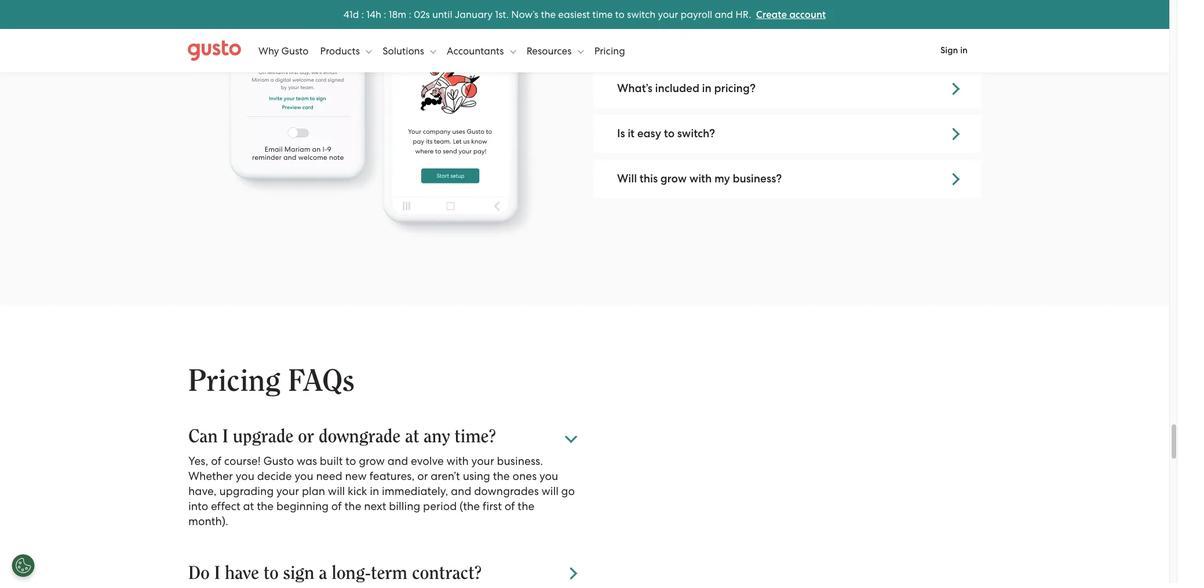 Task type: vqa. For each thing, say whether or not it's contained in the screenshot.
the left or
yes



Task type: locate. For each thing, give the bounding box(es) containing it.
pricing for pricing
[[595, 45, 626, 57]]

1 vertical spatial pricing
[[188, 366, 281, 397]]

and up features,
[[388, 455, 408, 469]]

resources button
[[527, 33, 584, 68]]

gusto inside the main element
[[282, 45, 309, 57]]

at left 'any' on the bottom of the page
[[405, 428, 419, 447]]

1
[[350, 8, 353, 20], [367, 8, 370, 20], [389, 8, 392, 20]]

time
[[593, 8, 613, 20]]

0 horizontal spatial of
[[211, 455, 222, 469]]

the inside the 4 1 d : 1 4 h : 1 8 m : 0 2 s until january 1st. now's the easiest time to switch your payroll and hr. create account
[[541, 8, 556, 20]]

time?
[[455, 428, 496, 447]]

4 left 'd :'
[[344, 8, 350, 20]]

built
[[320, 455, 343, 469]]

0 horizontal spatial at
[[243, 500, 254, 514]]

1 horizontal spatial at
[[405, 428, 419, 447]]

your down decide
[[277, 485, 299, 499]]

of down need
[[332, 500, 342, 514]]

with up 'aren't' at the left bottom
[[447, 455, 469, 469]]

pricing
[[595, 45, 626, 57], [188, 366, 281, 397]]

or up was
[[298, 428, 314, 447]]

was
[[297, 455, 317, 469]]

sign in link
[[927, 38, 982, 64]]

gusto
[[282, 45, 309, 57], [263, 455, 294, 469]]

will
[[328, 485, 345, 499], [542, 485, 559, 499]]

the right now's
[[541, 8, 556, 20]]

grow up new
[[359, 455, 385, 469]]

i for can
[[222, 428, 228, 447]]

1 horizontal spatial in
[[703, 82, 712, 95]]

in right sign
[[961, 45, 968, 56]]

included
[[656, 82, 700, 95]]

0 horizontal spatial in
[[370, 485, 379, 499]]

0 vertical spatial pricing
[[595, 45, 626, 57]]

4
[[344, 8, 350, 20], [370, 8, 376, 20]]

1 vertical spatial at
[[243, 500, 254, 514]]

this left work
[[646, 37, 664, 50]]

easiest
[[559, 8, 590, 20]]

1 vertical spatial in
[[703, 82, 712, 95]]

to left sign
[[264, 565, 279, 583]]

downgrades
[[474, 485, 539, 499]]

to right time
[[616, 8, 625, 20]]

in up next
[[370, 485, 379, 499]]

2 horizontal spatial 1
[[389, 8, 392, 20]]

solutions button
[[383, 33, 436, 68]]

to inside the 4 1 d : 1 4 h : 1 8 m : 0 2 s until january 1st. now's the easiest time to switch your payroll and hr. create account
[[616, 8, 625, 20]]

will
[[618, 172, 637, 186]]

billing
[[389, 500, 421, 514]]

(the
[[460, 500, 480, 514]]

yes,
[[188, 455, 208, 469]]

grow inside yes, of course! gusto was built to grow and evolve with your business. whether you decide you need new features, or aren't using the ones you have, upgrading your plan will kick in immediately, and downgrades will go into effect at the beginning of the next billing period (the first of the month).
[[359, 455, 385, 469]]

you down was
[[295, 470, 314, 484]]

0 horizontal spatial my
[[715, 172, 731, 186]]

you up 'upgrading' at bottom
[[236, 470, 255, 484]]

grow down is it easy to switch?
[[661, 172, 687, 186]]

of down downgrades
[[505, 500, 515, 514]]

your
[[658, 8, 679, 20], [472, 455, 495, 469], [277, 485, 299, 499]]

with
[[690, 172, 712, 186], [447, 455, 469, 469]]

to up new
[[346, 455, 356, 469]]

kick
[[348, 485, 367, 499]]

i right do
[[214, 565, 220, 583]]

at down 'upgrading' at bottom
[[243, 500, 254, 514]]

gusto right "why"
[[282, 45, 309, 57]]

1 horizontal spatial pricing
[[595, 45, 626, 57]]

grow
[[661, 172, 687, 186], [359, 455, 385, 469]]

period
[[423, 500, 457, 514]]

my left size?
[[747, 37, 762, 50]]

to
[[616, 8, 625, 20], [664, 127, 675, 140], [346, 455, 356, 469], [264, 565, 279, 583]]

easy
[[638, 127, 662, 140]]

in inside yes, of course! gusto was built to grow and evolve with your business. whether you decide you need new features, or aren't using the ones you have, upgrading your plan will kick in immediately, and downgrades will go into effect at the beginning of the next billing period (the first of the month).
[[370, 485, 379, 499]]

accountants
[[447, 45, 507, 57]]

0 horizontal spatial 1
[[350, 8, 353, 20]]

1 horizontal spatial your
[[472, 455, 495, 469]]

1 4 from the left
[[344, 8, 350, 20]]

3 1 from the left
[[389, 8, 392, 20]]

downgrade
[[319, 428, 401, 447]]

this
[[646, 37, 664, 50], [640, 172, 658, 186]]

switch?
[[678, 127, 716, 140]]

your inside the 4 1 d : 1 4 h : 1 8 m : 0 2 s until january 1st. now's the easiest time to switch your payroll and hr. create account
[[658, 8, 679, 20]]

0 horizontal spatial with
[[447, 455, 469, 469]]

1st.
[[495, 8, 509, 20]]

can i upgrade or downgrade at any time?
[[188, 428, 496, 447]]

1 horizontal spatial i
[[222, 428, 228, 447]]

and
[[715, 8, 734, 20], [388, 455, 408, 469], [451, 485, 472, 499]]

1 right 'd :'
[[367, 8, 370, 20]]

0 horizontal spatial grow
[[359, 455, 385, 469]]

term
[[371, 565, 408, 583]]

it
[[628, 127, 635, 140]]

1 vertical spatial with
[[447, 455, 469, 469]]

0 vertical spatial at
[[405, 428, 419, 447]]

at
[[405, 428, 419, 447], [243, 500, 254, 514]]

1 horizontal spatial grow
[[661, 172, 687, 186]]

1 horizontal spatial will
[[542, 485, 559, 499]]

1 horizontal spatial of
[[332, 500, 342, 514]]

1 horizontal spatial 4
[[370, 8, 376, 20]]

1 horizontal spatial 1
[[367, 8, 370, 20]]

i right can
[[222, 428, 228, 447]]

0 horizontal spatial 4
[[344, 8, 350, 20]]

will left go
[[542, 485, 559, 499]]

0 vertical spatial this
[[646, 37, 664, 50]]

have
[[225, 565, 259, 583]]

of up whether
[[211, 455, 222, 469]]

employee onboarding image
[[227, 0, 538, 240]]

0 horizontal spatial and
[[388, 455, 408, 469]]

will this grow with my business?
[[618, 172, 782, 186]]

i
[[222, 428, 228, 447], [214, 565, 220, 583]]

8
[[392, 8, 398, 20]]

this right will
[[640, 172, 658, 186]]

gusto up decide
[[263, 455, 294, 469]]

4 right 'd :'
[[370, 8, 376, 20]]

1 vertical spatial this
[[640, 172, 658, 186]]

0 vertical spatial your
[[658, 8, 679, 20]]

faqs
[[288, 366, 355, 397]]

resources
[[527, 45, 574, 57]]

2 horizontal spatial you
[[540, 470, 559, 484]]

1 horizontal spatial you
[[295, 470, 314, 484]]

your right switch
[[658, 8, 679, 20]]

1 will from the left
[[328, 485, 345, 499]]

1 vertical spatial or
[[418, 470, 428, 484]]

1 left h :
[[350, 8, 353, 20]]

and inside the 4 1 d : 1 4 h : 1 8 m : 0 2 s until january 1st. now's the easiest time to switch your payroll and hr. create account
[[715, 8, 734, 20]]

plan
[[302, 485, 325, 499]]

0 horizontal spatial or
[[298, 428, 314, 447]]

0 vertical spatial and
[[715, 8, 734, 20]]

0 horizontal spatial i
[[214, 565, 220, 583]]

3 you from the left
[[540, 470, 559, 484]]

0 horizontal spatial pricing
[[188, 366, 281, 397]]

0 horizontal spatial your
[[277, 485, 299, 499]]

yes, of course! gusto was built to grow and evolve with your business. whether you decide you need new features, or aren't using the ones you have, upgrading your plan will kick in immediately, and downgrades will go into effect at the beginning of the next billing period (the first of the month).
[[188, 455, 575, 529]]

2 horizontal spatial and
[[715, 8, 734, 20]]

this for will
[[640, 172, 658, 186]]

your up using
[[472, 455, 495, 469]]

my
[[747, 37, 762, 50], [715, 172, 731, 186]]

0 horizontal spatial you
[[236, 470, 255, 484]]

0 horizontal spatial will
[[328, 485, 345, 499]]

until
[[433, 8, 453, 20]]

and up (the
[[451, 485, 472, 499]]

does this work for teams my size?
[[618, 37, 789, 50]]

2 vertical spatial your
[[277, 485, 299, 499]]

will down need
[[328, 485, 345, 499]]

the up downgrades
[[493, 470, 510, 484]]

2 vertical spatial in
[[370, 485, 379, 499]]

gusto inside yes, of course! gusto was built to grow and evolve with your business. whether you decide you need new features, or aren't using the ones you have, upgrading your plan will kick in immediately, and downgrades will go into effect at the beginning of the next billing period (the first of the month).
[[263, 455, 294, 469]]

switch
[[627, 8, 656, 20]]

1 right h :
[[389, 8, 392, 20]]

2 4 from the left
[[370, 8, 376, 20]]

with inside yes, of course! gusto was built to grow and evolve with your business. whether you decide you need new features, or aren't using the ones you have, upgrading your plan will kick in immediately, and downgrades will go into effect at the beginning of the next billing period (the first of the month).
[[447, 455, 469, 469]]

next
[[364, 500, 386, 514]]

account
[[790, 8, 826, 21]]

now's
[[512, 8, 539, 20]]

1 horizontal spatial and
[[451, 485, 472, 499]]

0 vertical spatial my
[[747, 37, 762, 50]]

2 horizontal spatial your
[[658, 8, 679, 20]]

pricing for pricing faqs
[[188, 366, 281, 397]]

1 vertical spatial grow
[[359, 455, 385, 469]]

and left hr.
[[715, 8, 734, 20]]

my left business?
[[715, 172, 731, 186]]

1 horizontal spatial with
[[690, 172, 712, 186]]

0 vertical spatial i
[[222, 428, 228, 447]]

2 horizontal spatial in
[[961, 45, 968, 56]]

1 vertical spatial your
[[472, 455, 495, 469]]

with down switch?
[[690, 172, 712, 186]]

pricing?
[[715, 82, 756, 95]]

1 horizontal spatial or
[[418, 470, 428, 484]]

evolve
[[411, 455, 444, 469]]

1 you from the left
[[236, 470, 255, 484]]

go
[[562, 485, 575, 499]]

1 vertical spatial i
[[214, 565, 220, 583]]

pricing inside the main element
[[595, 45, 626, 57]]

1 vertical spatial gusto
[[263, 455, 294, 469]]

upgrading
[[219, 485, 274, 499]]

0 vertical spatial gusto
[[282, 45, 309, 57]]

upgrade
[[233, 428, 294, 447]]

why gusto
[[259, 45, 309, 57]]

s
[[426, 8, 430, 20]]

or down the evolve
[[418, 470, 428, 484]]

in left pricing?
[[703, 82, 712, 95]]

you right ones
[[540, 470, 559, 484]]

accountants button
[[447, 33, 516, 68]]

2 will from the left
[[542, 485, 559, 499]]



Task type: describe. For each thing, give the bounding box(es) containing it.
sign
[[941, 45, 959, 56]]

1 vertical spatial my
[[715, 172, 731, 186]]

0 vertical spatial with
[[690, 172, 712, 186]]

d :
[[353, 8, 364, 20]]

first
[[483, 500, 502, 514]]

teams
[[712, 37, 744, 50]]

to right easy
[[664, 127, 675, 140]]

what's included in pricing?
[[618, 82, 756, 95]]

do
[[188, 565, 210, 583]]

pricing link
[[595, 33, 626, 68]]

the down downgrades
[[518, 500, 535, 514]]

products
[[320, 45, 363, 57]]

whether
[[188, 470, 233, 484]]

1 horizontal spatial my
[[747, 37, 762, 50]]

long-
[[332, 565, 371, 583]]

work
[[667, 37, 692, 50]]

online payroll services, hr, and benefits | gusto image
[[188, 40, 241, 61]]

need
[[316, 470, 343, 484]]

0
[[414, 8, 421, 20]]

the down 'upgrading' at bottom
[[257, 500, 274, 514]]

can
[[188, 428, 218, 447]]

beginning
[[277, 500, 329, 514]]

features,
[[370, 470, 415, 484]]

or inside yes, of course! gusto was built to grow and evolve with your business. whether you decide you need new features, or aren't using the ones you have, upgrading your plan will kick in immediately, and downgrades will go into effect at the beginning of the next billing period (the first of the month).
[[418, 470, 428, 484]]

sign
[[283, 565, 315, 583]]

solutions
[[383, 45, 427, 57]]

products button
[[320, 33, 372, 68]]

contract?
[[412, 565, 482, 583]]

main element
[[188, 33, 982, 68]]

to inside yes, of course! gusto was built to grow and evolve with your business. whether you decide you need new features, or aren't using the ones you have, upgrading your plan will kick in immediately, and downgrades will go into effect at the beginning of the next billing period (the first of the month).
[[346, 455, 356, 469]]

size?
[[765, 37, 789, 50]]

into
[[188, 500, 208, 514]]

decide
[[257, 470, 292, 484]]

2 1 from the left
[[367, 8, 370, 20]]

the down kick at the left bottom of the page
[[345, 500, 362, 514]]

effect
[[211, 500, 241, 514]]

m :
[[398, 8, 412, 20]]

0 vertical spatial in
[[961, 45, 968, 56]]

aren't
[[431, 470, 460, 484]]

new
[[345, 470, 367, 484]]

what's
[[618, 82, 653, 95]]

2 you from the left
[[295, 470, 314, 484]]

a
[[319, 565, 327, 583]]

using
[[463, 470, 491, 484]]

month).
[[188, 516, 228, 529]]

at inside yes, of course! gusto was built to grow and evolve with your business. whether you decide you need new features, or aren't using the ones you have, upgrading your plan will kick in immediately, and downgrades will go into effect at the beginning of the next billing period (the first of the month).
[[243, 500, 254, 514]]

do i have to sign a long-term contract?
[[188, 565, 482, 583]]

immediately,
[[382, 485, 448, 499]]

hr.
[[736, 8, 752, 20]]

why
[[259, 45, 279, 57]]

any
[[424, 428, 450, 447]]

this for does
[[646, 37, 664, 50]]

sign in
[[941, 45, 968, 56]]

0 vertical spatial grow
[[661, 172, 687, 186]]

ones
[[513, 470, 537, 484]]

have,
[[188, 485, 217, 499]]

is it easy to switch?
[[618, 127, 716, 140]]

h :
[[376, 8, 387, 20]]

is
[[618, 127, 625, 140]]

does
[[618, 37, 643, 50]]

create
[[757, 8, 788, 21]]

pricing faqs
[[188, 366, 355, 397]]

course!
[[224, 455, 261, 469]]

1 1 from the left
[[350, 8, 353, 20]]

business?
[[733, 172, 782, 186]]

create account link
[[757, 8, 826, 21]]

january
[[455, 8, 493, 20]]

why gusto link
[[259, 33, 309, 68]]

2 vertical spatial and
[[451, 485, 472, 499]]

2 horizontal spatial of
[[505, 500, 515, 514]]

business.
[[497, 455, 543, 469]]

for
[[695, 37, 710, 50]]

i for do
[[214, 565, 220, 583]]

0 vertical spatial or
[[298, 428, 314, 447]]

1 vertical spatial and
[[388, 455, 408, 469]]

2
[[421, 8, 426, 20]]

4 1 d : 1 4 h : 1 8 m : 0 2 s until january 1st. now's the easiest time to switch your payroll and hr. create account
[[344, 8, 826, 21]]

payroll
[[681, 8, 713, 20]]



